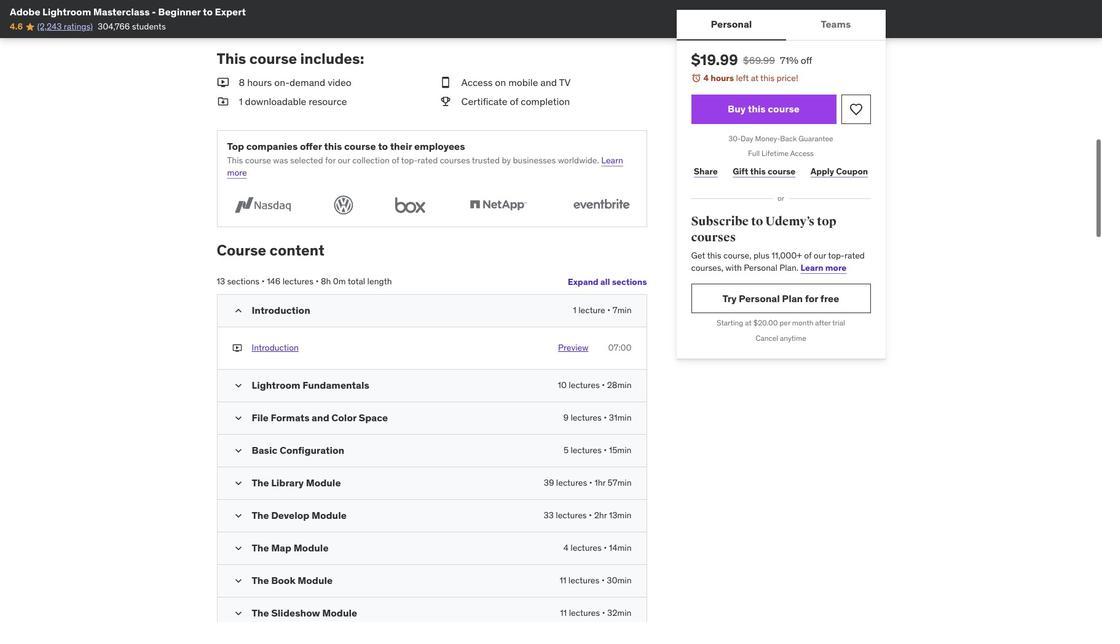 Task type: locate. For each thing, give the bounding box(es) containing it.
1 vertical spatial learn more
[[801, 262, 847, 274]]

1 horizontal spatial lightroom
[[252, 379, 300, 391]]

to
[[203, 6, 213, 18], [378, 140, 388, 152], [751, 214, 763, 229]]

1 horizontal spatial of
[[510, 95, 518, 107]]

lectures for file formats and color space
[[571, 412, 602, 423]]

this up 8
[[217, 49, 246, 68]]

1 horizontal spatial learn
[[801, 262, 824, 274]]

to left their
[[378, 140, 388, 152]]

this
[[217, 49, 246, 68], [227, 155, 243, 166]]

the left library
[[252, 477, 269, 489]]

0 vertical spatial learn
[[601, 155, 623, 166]]

employees
[[414, 140, 465, 152]]

1 vertical spatial rated
[[845, 250, 865, 261]]

4 for 4 hours left at this price!
[[704, 73, 709, 84]]

courses down subscribe
[[691, 230, 736, 245]]

personal inside get this course, plus 11,000+ of our top-rated courses, with personal plan.
[[744, 262, 778, 274]]

this for gift
[[750, 166, 766, 177]]

1 vertical spatial access
[[790, 149, 814, 158]]

0 horizontal spatial hours
[[247, 76, 272, 89]]

book
[[271, 575, 296, 587]]

2 the from the top
[[252, 509, 269, 522]]

for left free
[[805, 293, 818, 305]]

course up collection
[[344, 140, 376, 152]]

0 vertical spatial of
[[510, 95, 518, 107]]

1 horizontal spatial hours
[[711, 73, 734, 84]]

this course was selected for our collection of top-rated courses trusted by businesses worldwide.
[[227, 155, 599, 166]]

ratings)
[[64, 21, 93, 32]]

1 vertical spatial to
[[378, 140, 388, 152]]

to for beginner
[[203, 6, 213, 18]]

gift this course
[[733, 166, 796, 177]]

0 vertical spatial at
[[751, 73, 759, 84]]

• left "7min"
[[607, 305, 611, 316]]

small image left the "file"
[[232, 412, 244, 425]]

0 horizontal spatial learn more link
[[227, 155, 623, 178]]

small image left 8
[[217, 76, 229, 89]]

2 sections from the left
[[612, 276, 647, 288]]

access on mobile and tv
[[461, 76, 571, 89]]

expand
[[568, 276, 599, 288]]

1 vertical spatial lightroom
[[252, 379, 300, 391]]

1 horizontal spatial learn more link
[[801, 262, 847, 274]]

access
[[461, 76, 493, 89], [790, 149, 814, 158]]

this right offer
[[324, 140, 342, 152]]

free
[[821, 293, 839, 305]]

0 horizontal spatial courses
[[440, 155, 470, 166]]

1 vertical spatial 4
[[564, 543, 569, 554]]

1 left the lecture on the right of the page
[[573, 305, 577, 316]]

the develop module
[[252, 509, 347, 522]]

small image
[[217, 94, 229, 108], [232, 305, 244, 317], [232, 477, 244, 490], [232, 575, 244, 588], [232, 608, 244, 620]]

small image left develop
[[232, 510, 244, 522]]

volkswagen image
[[330, 194, 357, 217]]

2 vertical spatial personal
[[739, 293, 780, 305]]

learn more down employees
[[227, 155, 623, 178]]

lightroom fundamentals
[[252, 379, 369, 391]]

demand
[[290, 76, 325, 89]]

30-
[[729, 134, 741, 143]]

more
[[227, 167, 247, 178], [826, 262, 847, 274]]

2 horizontal spatial to
[[751, 214, 763, 229]]

learn more link for subscribe to udemy's top courses
[[801, 262, 847, 274]]

module right map
[[294, 542, 329, 554]]

1 vertical spatial courses
[[691, 230, 736, 245]]

small image left book
[[232, 575, 244, 588]]

the for the book module
[[252, 575, 269, 587]]

course inside button
[[768, 103, 800, 115]]

1 the from the top
[[252, 477, 269, 489]]

trusted
[[472, 155, 500, 166]]

lectures for lightroom fundamentals
[[569, 380, 600, 391]]

hours down $19.99
[[711, 73, 734, 84]]

learn more link
[[227, 155, 623, 178], [801, 262, 847, 274]]

after
[[815, 319, 831, 328]]

lectures down 33 lectures • 2hr 13min
[[571, 543, 602, 554]]

module down configuration
[[306, 477, 341, 489]]

lectures for basic configuration
[[571, 445, 602, 456]]

businesses
[[513, 155, 556, 166]]

1 vertical spatial learn more link
[[801, 262, 847, 274]]

lightroom up (2,243 ratings)
[[42, 6, 91, 18]]

1 vertical spatial for
[[805, 293, 818, 305]]

slideshow
[[271, 607, 320, 620]]

learn right plan. at the top
[[801, 262, 824, 274]]

small image left map
[[232, 543, 244, 555]]

0 horizontal spatial sections
[[227, 276, 260, 287]]

hours
[[711, 73, 734, 84], [247, 76, 272, 89]]

28min
[[607, 380, 632, 391]]

month
[[792, 319, 814, 328]]

on-
[[274, 76, 290, 89]]

0 vertical spatial and
[[541, 76, 557, 89]]

0 horizontal spatial learn more
[[227, 155, 623, 178]]

11 down 11 lectures • 30min
[[560, 608, 567, 619]]

learn more up free
[[801, 262, 847, 274]]

0 horizontal spatial 4
[[564, 543, 569, 554]]

1 horizontal spatial top-
[[828, 250, 845, 261]]

courses down employees
[[440, 155, 470, 166]]

learn more link down employees
[[227, 155, 623, 178]]

0 horizontal spatial our
[[338, 155, 350, 166]]

our down top companies offer this course to their employees in the left top of the page
[[338, 155, 350, 166]]

lectures right 5
[[571, 445, 602, 456]]

module
[[306, 477, 341, 489], [312, 509, 347, 522], [294, 542, 329, 554], [298, 575, 333, 587], [322, 607, 357, 620]]

module right develop
[[312, 509, 347, 522]]

0 vertical spatial more
[[227, 167, 247, 178]]

this for get
[[707, 250, 722, 261]]

0 vertical spatial personal
[[711, 18, 752, 30]]

1 horizontal spatial courses
[[691, 230, 736, 245]]

this up courses,
[[707, 250, 722, 261]]

lectures for the book module
[[569, 575, 600, 586]]

and
[[541, 76, 557, 89], [312, 412, 329, 424]]

this
[[761, 73, 775, 84], [748, 103, 766, 115], [324, 140, 342, 152], [750, 166, 766, 177], [707, 250, 722, 261]]

subscribe
[[691, 214, 749, 229]]

personal inside button
[[711, 18, 752, 30]]

0 vertical spatial this
[[217, 49, 246, 68]]

lectures right 10
[[569, 380, 600, 391]]

the left develop
[[252, 509, 269, 522]]

course
[[217, 241, 266, 260]]

to left expert
[[203, 6, 213, 18]]

course,
[[724, 250, 752, 261]]

courses inside subscribe to udemy's top courses
[[691, 230, 736, 245]]

39
[[544, 477, 554, 489]]

personal down "plus"
[[744, 262, 778, 274]]

offer
[[300, 140, 322, 152]]

1 introduction from the top
[[252, 304, 310, 317]]

the left book
[[252, 575, 269, 587]]

lectures up 11 lectures • 32min
[[569, 575, 600, 586]]

and left the tv on the right of the page
[[541, 76, 557, 89]]

4 down 33 lectures • 2hr 13min
[[564, 543, 569, 554]]

2 vertical spatial of
[[804, 250, 812, 261]]

31min
[[609, 412, 632, 423]]

eventbrite image
[[566, 194, 637, 217]]

0 vertical spatial 4
[[704, 73, 709, 84]]

basic
[[252, 444, 277, 457]]

• for basic configuration
[[604, 445, 607, 456]]

1 vertical spatial introduction
[[252, 342, 299, 354]]

learn right worldwide.
[[601, 155, 623, 166]]

0 vertical spatial introduction
[[252, 304, 310, 317]]

for
[[325, 155, 336, 166], [805, 293, 818, 305]]

lectures down 11 lectures • 30min
[[569, 608, 600, 619]]

try personal plan for free link
[[691, 284, 871, 314]]

our right 11,000+
[[814, 250, 826, 261]]

buy this course button
[[691, 94, 836, 124]]

this inside button
[[748, 103, 766, 115]]

learn more for top companies offer this course to their employees
[[227, 155, 623, 178]]

at
[[751, 73, 759, 84], [745, 319, 752, 328]]

1 vertical spatial and
[[312, 412, 329, 424]]

this down the top
[[227, 155, 243, 166]]

1 downloadable resource
[[239, 95, 347, 107]]

personal
[[711, 18, 752, 30], [744, 262, 778, 274], [739, 293, 780, 305]]

worldwide.
[[558, 155, 599, 166]]

introduction right xsmall icon
[[252, 342, 299, 354]]

certificate of completion
[[461, 95, 570, 107]]

companies
[[246, 140, 298, 152]]

all
[[601, 276, 610, 288]]

module right the slideshow
[[322, 607, 357, 620]]

resource
[[309, 95, 347, 107]]

get
[[691, 250, 705, 261]]

0 horizontal spatial to
[[203, 6, 213, 18]]

apply
[[811, 166, 834, 177]]

learn more for subscribe to udemy's top courses
[[801, 262, 847, 274]]

11 lectures • 32min
[[560, 608, 632, 619]]

1 horizontal spatial 4
[[704, 73, 709, 84]]

selected
[[290, 155, 323, 166]]

learn more link up free
[[801, 262, 847, 274]]

hours right 8
[[247, 76, 272, 89]]

1 vertical spatial more
[[826, 262, 847, 274]]

the left map
[[252, 542, 269, 554]]

• left 28min
[[602, 380, 605, 391]]

of down access on mobile and tv
[[510, 95, 518, 107]]

1 vertical spatial top-
[[828, 250, 845, 261]]

learn for top companies offer this course to their employees
[[601, 155, 623, 166]]

• for lightroom fundamentals
[[602, 380, 605, 391]]

lectures right 39 in the bottom of the page
[[556, 477, 587, 489]]

small image
[[217, 76, 229, 89], [439, 76, 452, 89], [439, 94, 452, 108], [232, 380, 244, 392], [232, 412, 244, 425], [232, 445, 244, 457], [232, 510, 244, 522], [232, 543, 244, 555]]

plan
[[782, 293, 803, 305]]

of right 11,000+
[[804, 250, 812, 261]]

the left the slideshow
[[252, 607, 269, 620]]

at left $20.00
[[745, 319, 752, 328]]

1 vertical spatial learn
[[801, 262, 824, 274]]

lectures
[[283, 276, 314, 287], [569, 380, 600, 391], [571, 412, 602, 423], [571, 445, 602, 456], [556, 477, 587, 489], [556, 510, 587, 521], [571, 543, 602, 554], [569, 575, 600, 586], [569, 608, 600, 619]]

course down "lifetime"
[[768, 166, 796, 177]]

for down top companies offer this course to their employees in the left top of the page
[[325, 155, 336, 166]]

• left '32min'
[[602, 608, 605, 619]]

sections inside dropdown button
[[612, 276, 647, 288]]

top- down their
[[401, 155, 418, 166]]

1 vertical spatial of
[[392, 155, 399, 166]]

1 horizontal spatial learn more
[[801, 262, 847, 274]]

0 vertical spatial 11
[[560, 575, 567, 586]]

more up free
[[826, 262, 847, 274]]

4 hours left at this price!
[[704, 73, 798, 84]]

1 vertical spatial our
[[814, 250, 826, 261]]

• for the slideshow module
[[602, 608, 605, 619]]

3 the from the top
[[252, 542, 269, 554]]

lightroom up formats
[[252, 379, 300, 391]]

0 horizontal spatial 1
[[239, 95, 243, 107]]

color
[[332, 412, 357, 424]]

per
[[780, 319, 791, 328]]

1 vertical spatial at
[[745, 319, 752, 328]]

sections right all at the top of the page
[[612, 276, 647, 288]]

this for this course was selected for our collection of top-rated courses trusted by businesses worldwide.
[[227, 155, 243, 166]]

0 vertical spatial learn more
[[227, 155, 623, 178]]

course content
[[217, 241, 325, 260]]

small image for the book module
[[232, 575, 244, 588]]

1 vertical spatial 11
[[560, 608, 567, 619]]

lectures right 33
[[556, 510, 587, 521]]

small image left the slideshow
[[232, 608, 244, 620]]

this inside get this course, plus 11,000+ of our top-rated courses, with personal plan.
[[707, 250, 722, 261]]

• left 30min
[[602, 575, 605, 586]]

top- down top
[[828, 250, 845, 261]]

small image for introduction
[[232, 305, 244, 317]]

• left 31min
[[604, 412, 607, 423]]

5 the from the top
[[252, 607, 269, 620]]

1 horizontal spatial our
[[814, 250, 826, 261]]

1 horizontal spatial and
[[541, 76, 557, 89]]

introduction down 146
[[252, 304, 310, 317]]

plus
[[754, 250, 770, 261]]

content
[[270, 241, 325, 260]]

basic configuration
[[252, 444, 344, 457]]

1 horizontal spatial to
[[378, 140, 388, 152]]

• left the 14min
[[604, 543, 607, 554]]

this right the buy
[[748, 103, 766, 115]]

0 vertical spatial lightroom
[[42, 6, 91, 18]]

was
[[273, 155, 288, 166]]

lectures right 9
[[571, 412, 602, 423]]

07:00
[[608, 342, 632, 354]]

0 vertical spatial access
[[461, 76, 493, 89]]

access up certificate
[[461, 76, 493, 89]]

module right book
[[298, 575, 333, 587]]

small image up xsmall icon
[[232, 305, 244, 317]]

fundamentals
[[303, 379, 369, 391]]

0 horizontal spatial learn
[[601, 155, 623, 166]]

11 up 11 lectures • 32min
[[560, 575, 567, 586]]

gift this course link
[[730, 159, 798, 184]]

total
[[348, 276, 365, 287]]

module for the slideshow module
[[322, 607, 357, 620]]

personal up $19.99
[[711, 18, 752, 30]]

• left 2hr
[[589, 510, 592, 521]]

0 vertical spatial courses
[[440, 155, 470, 166]]

the
[[252, 477, 269, 489], [252, 509, 269, 522], [252, 542, 269, 554], [252, 575, 269, 587], [252, 607, 269, 620]]

1 horizontal spatial more
[[826, 262, 847, 274]]

small image left library
[[232, 477, 244, 490]]

0 horizontal spatial more
[[227, 167, 247, 178]]

• left 15min
[[604, 445, 607, 456]]

alarm image
[[691, 73, 701, 83]]

at right 'left'
[[751, 73, 759, 84]]

tab list
[[677, 10, 886, 41]]

sections right 13
[[227, 276, 260, 287]]

0 vertical spatial 1
[[239, 95, 243, 107]]

1 horizontal spatial rated
[[845, 250, 865, 261]]

•
[[262, 276, 265, 287], [316, 276, 319, 287], [607, 305, 611, 316], [602, 380, 605, 391], [604, 412, 607, 423], [604, 445, 607, 456], [589, 477, 593, 489], [589, 510, 592, 521], [604, 543, 607, 554], [602, 575, 605, 586], [602, 608, 605, 619]]

share
[[694, 166, 718, 177]]

2 vertical spatial to
[[751, 214, 763, 229]]

and left color
[[312, 412, 329, 424]]

lectures right 146
[[283, 276, 314, 287]]

1 vertical spatial this
[[227, 155, 243, 166]]

1 vertical spatial 1
[[573, 305, 577, 316]]

course up back
[[768, 103, 800, 115]]

rated inside get this course, plus 11,000+ of our top-rated courses, with personal plan.
[[845, 250, 865, 261]]

completion
[[521, 95, 570, 107]]

4 right alarm image
[[704, 73, 709, 84]]

left
[[736, 73, 749, 84]]

of down their
[[392, 155, 399, 166]]

• left 1hr
[[589, 477, 593, 489]]

1 horizontal spatial for
[[805, 293, 818, 305]]

this right the gift
[[750, 166, 766, 177]]

get this course, plus 11,000+ of our top-rated courses, with personal plan.
[[691, 250, 865, 274]]

4 the from the top
[[252, 575, 269, 587]]

0 vertical spatial rated
[[418, 155, 438, 166]]

to left udemy's
[[751, 214, 763, 229]]

1 horizontal spatial access
[[790, 149, 814, 158]]

1 down 8
[[239, 95, 243, 107]]

expand all sections
[[568, 276, 647, 288]]

1 vertical spatial personal
[[744, 262, 778, 274]]

0 horizontal spatial and
[[312, 412, 329, 424]]

lectures for the map module
[[571, 543, 602, 554]]

0 horizontal spatial for
[[325, 155, 336, 166]]

2 horizontal spatial of
[[804, 250, 812, 261]]

access down back
[[790, 149, 814, 158]]

day
[[741, 134, 754, 143]]

more down the top
[[227, 167, 247, 178]]

0 vertical spatial to
[[203, 6, 213, 18]]

1
[[239, 95, 243, 107], [573, 305, 577, 316]]

1 horizontal spatial sections
[[612, 276, 647, 288]]

small image left on
[[439, 76, 452, 89]]

subscribe to udemy's top courses
[[691, 214, 837, 245]]

personal up $20.00
[[739, 293, 780, 305]]

0 vertical spatial learn more link
[[227, 155, 623, 178]]

1 horizontal spatial 1
[[573, 305, 577, 316]]

0 horizontal spatial top-
[[401, 155, 418, 166]]



Task type: vqa. For each thing, say whether or not it's contained in the screenshot.
the courses,
yes



Task type: describe. For each thing, give the bounding box(es) containing it.
the for the slideshow module
[[252, 607, 269, 620]]

space
[[359, 412, 388, 424]]

0 vertical spatial top-
[[401, 155, 418, 166]]

develop
[[271, 509, 309, 522]]

small image left basic
[[232, 445, 244, 457]]

tab list containing personal
[[677, 10, 886, 41]]

their
[[390, 140, 412, 152]]

the for the map module
[[252, 542, 269, 554]]

the map module
[[252, 542, 329, 554]]

lectures for the library module
[[556, 477, 587, 489]]

buy this course
[[728, 103, 800, 115]]

• for the book module
[[602, 575, 605, 586]]

xsmall image
[[232, 342, 242, 355]]

hours for 8
[[247, 76, 272, 89]]

39 lectures • 1hr 57min
[[544, 477, 632, 489]]

0 horizontal spatial lightroom
[[42, 6, 91, 18]]

10
[[558, 380, 567, 391]]

for inside "link"
[[805, 293, 818, 305]]

0 vertical spatial our
[[338, 155, 350, 166]]

the library module
[[252, 477, 341, 489]]

33
[[544, 510, 554, 521]]

more for top companies offer this course to their employees
[[227, 167, 247, 178]]

hours for 4
[[711, 73, 734, 84]]

price!
[[777, 73, 798, 84]]

mobile
[[509, 76, 538, 89]]

course up "on-"
[[249, 49, 297, 68]]

9 lectures • 31min
[[563, 412, 632, 423]]

file formats and color space
[[252, 412, 388, 424]]

personal inside "link"
[[739, 293, 780, 305]]

small image down xsmall icon
[[232, 380, 244, 392]]

learn for subscribe to udemy's top courses
[[801, 262, 824, 274]]

netapp image
[[463, 194, 534, 217]]

lecture
[[579, 305, 605, 316]]

nasdaq image
[[227, 194, 298, 217]]

13 sections • 146 lectures • 8h 0m total length
[[217, 276, 392, 287]]

collection
[[352, 155, 390, 166]]

8h 0m
[[321, 276, 346, 287]]

to for course
[[378, 140, 388, 152]]

this course includes:
[[217, 49, 364, 68]]

8
[[239, 76, 245, 89]]

configuration
[[280, 444, 344, 457]]

11 for the book module
[[560, 575, 567, 586]]

0 vertical spatial for
[[325, 155, 336, 166]]

small image for the slideshow module
[[232, 608, 244, 620]]

box image
[[389, 194, 431, 217]]

0 horizontal spatial of
[[392, 155, 399, 166]]

• for the map module
[[604, 543, 607, 554]]

small image up the top
[[217, 94, 229, 108]]

with
[[726, 262, 742, 274]]

introduction button
[[252, 342, 299, 355]]

course down the companies
[[245, 155, 271, 166]]

0 horizontal spatial rated
[[418, 155, 438, 166]]

this down $69.99 at the top
[[761, 73, 775, 84]]

off
[[801, 54, 812, 66]]

video
[[328, 76, 352, 89]]

4 lectures • 14min
[[564, 543, 632, 554]]

try personal plan for free
[[723, 293, 839, 305]]

tv
[[559, 76, 571, 89]]

1hr
[[595, 477, 606, 489]]

library
[[271, 477, 304, 489]]

• left 146
[[262, 276, 265, 287]]

adobe
[[10, 6, 40, 18]]

33 lectures • 2hr 13min
[[544, 510, 632, 521]]

2 introduction from the top
[[252, 342, 299, 354]]

15min
[[609, 445, 632, 456]]

11 for the slideshow module
[[560, 608, 567, 619]]

trial
[[833, 319, 845, 328]]

module for the library module
[[306, 477, 341, 489]]

on
[[495, 76, 506, 89]]

1 sections from the left
[[227, 276, 260, 287]]

$19.99 $69.99 71% off
[[691, 50, 812, 69]]

module for the book module
[[298, 575, 333, 587]]

0 horizontal spatial access
[[461, 76, 493, 89]]

buy
[[728, 103, 746, 115]]

module for the develop module
[[312, 509, 347, 522]]

full
[[748, 149, 760, 158]]

• for file formats and color space
[[604, 412, 607, 423]]

this for this course includes:
[[217, 49, 246, 68]]

$69.99
[[743, 54, 775, 66]]

lifetime
[[762, 149, 789, 158]]

• for the develop module
[[589, 510, 592, 521]]

top- inside get this course, plus 11,000+ of our top-rated courses, with personal plan.
[[828, 250, 845, 261]]

13min
[[609, 510, 632, 521]]

57min
[[608, 477, 632, 489]]

adobe lightroom masterclass - beginner to expert
[[10, 6, 246, 18]]

1 for 1 downloadable resource
[[239, 95, 243, 107]]

formats
[[271, 412, 310, 424]]

apply coupon button
[[808, 159, 871, 184]]

9
[[563, 412, 569, 423]]

304,766
[[98, 21, 130, 32]]

try
[[723, 293, 737, 305]]

4 for 4 lectures • 14min
[[564, 543, 569, 554]]

wishlist image
[[849, 102, 864, 117]]

at inside starting at $20.00 per month after trial cancel anytime
[[745, 319, 752, 328]]

the for the library module
[[252, 477, 269, 489]]

length
[[367, 276, 392, 287]]

5
[[564, 445, 569, 456]]

apply coupon
[[811, 166, 868, 177]]

71%
[[780, 54, 799, 66]]

udemy's
[[766, 214, 815, 229]]

students
[[132, 21, 166, 32]]

the for the develop module
[[252, 509, 269, 522]]

guarantee
[[799, 134, 834, 143]]

• left 8h 0m
[[316, 276, 319, 287]]

to inside subscribe to udemy's top courses
[[751, 214, 763, 229]]

our inside get this course, plus 11,000+ of our top-rated courses, with personal plan.
[[814, 250, 826, 261]]

expand all sections button
[[568, 270, 647, 295]]

cancel
[[756, 334, 778, 343]]

access inside 30-day money-back guarantee full lifetime access
[[790, 149, 814, 158]]

anytime
[[780, 334, 806, 343]]

courses,
[[691, 262, 724, 274]]

learn more link for top companies offer this course to their employees
[[227, 155, 623, 178]]

starting at $20.00 per month after trial cancel anytime
[[717, 319, 845, 343]]

of inside get this course, plus 11,000+ of our top-rated courses, with personal plan.
[[804, 250, 812, 261]]

beginner
[[158, 6, 201, 18]]

• for the library module
[[589, 477, 593, 489]]

module for the map module
[[294, 542, 329, 554]]

1 for 1 lecture • 7min
[[573, 305, 577, 316]]

small image for the library module
[[232, 477, 244, 490]]

this for buy
[[748, 103, 766, 115]]

146
[[267, 276, 281, 287]]

downloadable
[[245, 95, 306, 107]]

$20.00
[[754, 319, 778, 328]]

• for introduction
[[607, 305, 611, 316]]

lectures for the slideshow module
[[569, 608, 600, 619]]

$19.99
[[691, 50, 738, 69]]

share button
[[691, 159, 721, 184]]

teams button
[[787, 10, 886, 39]]

(2,243 ratings)
[[37, 21, 93, 32]]

more for subscribe to udemy's top courses
[[826, 262, 847, 274]]

lectures for the develop module
[[556, 510, 587, 521]]

small image left certificate
[[439, 94, 452, 108]]

by
[[502, 155, 511, 166]]

money-
[[755, 134, 780, 143]]

top
[[817, 214, 837, 229]]

10 lectures • 28min
[[558, 380, 632, 391]]

4.6
[[10, 21, 23, 32]]

plan.
[[780, 262, 799, 274]]



